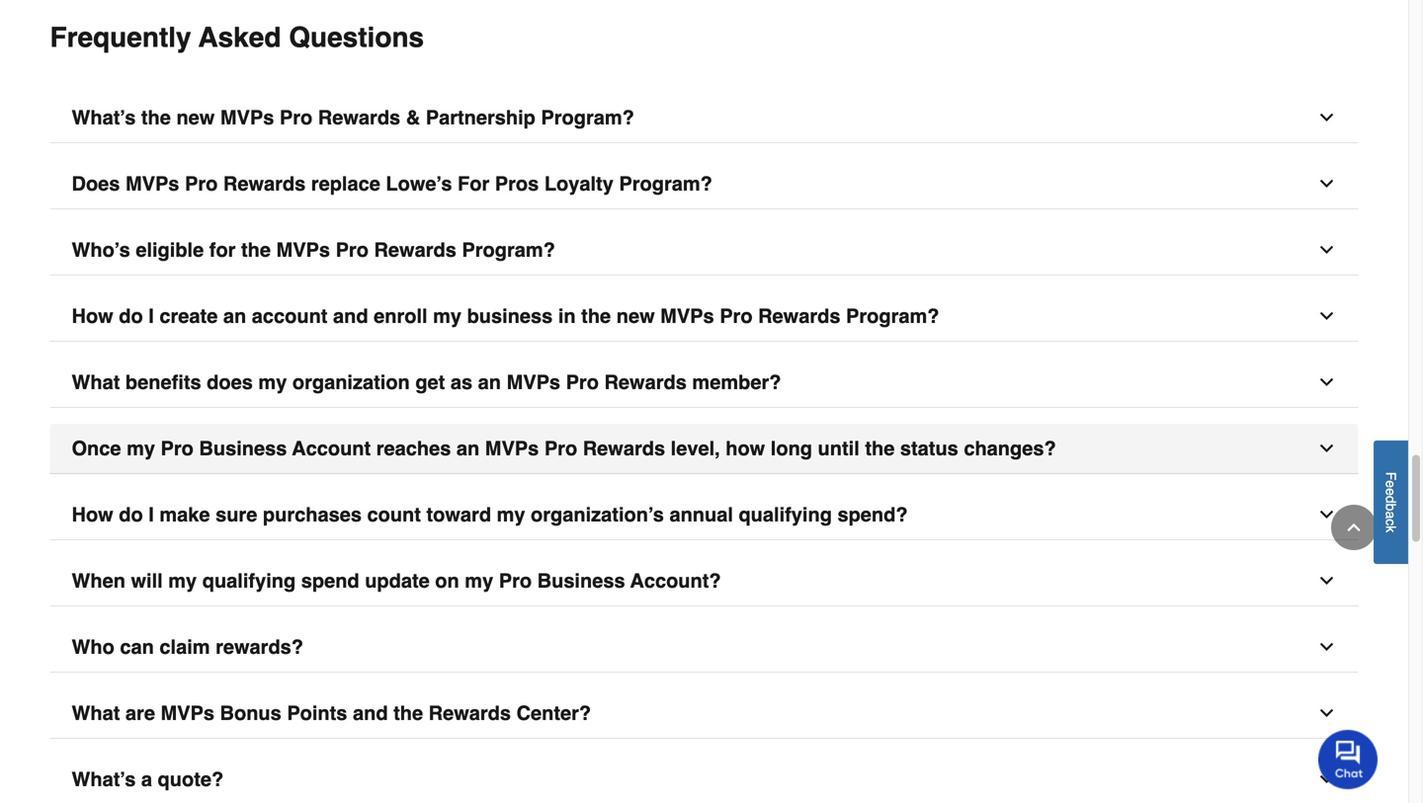 Task type: describe. For each thing, give the bounding box(es) containing it.
the inside what are mvps bonus points and the rewards center? button
[[393, 702, 423, 725]]

organization
[[292, 371, 410, 394]]

f e e d b a c k button
[[1374, 441, 1408, 564]]

account
[[292, 437, 371, 460]]

does mvps pro rewards replace lowe's for pros loyalty program?
[[72, 172, 712, 195]]

pro down in
[[566, 371, 599, 394]]

get
[[415, 371, 445, 394]]

points
[[287, 702, 347, 725]]

business inside "button"
[[537, 569, 625, 592]]

rewards inside once my pro business account reaches an mvps pro rewards level, how long until the status changes? button
[[583, 437, 665, 460]]

loyalty
[[544, 172, 614, 195]]

bonus
[[220, 702, 281, 725]]

chevron down image for enroll
[[1317, 306, 1337, 326]]

chevron down image for pro
[[1317, 372, 1337, 392]]

who's
[[72, 238, 130, 261]]

changes?
[[964, 437, 1056, 460]]

purchases
[[263, 503, 362, 526]]

questions
[[289, 21, 424, 53]]

do for create
[[119, 305, 143, 327]]

for
[[209, 238, 236, 261]]

asked
[[199, 21, 281, 53]]

rewards inside does mvps pro rewards replace lowe's for pros loyalty program? button
[[223, 172, 306, 195]]

how do i create an account and enroll my business in the new mvps pro rewards program?
[[72, 305, 939, 327]]

the inside who's eligible for the mvps pro rewards program? button
[[241, 238, 271, 261]]

business
[[467, 305, 553, 327]]

rewards inside how do i create an account and enroll my business in the new mvps pro rewards program? button
[[758, 305, 840, 327]]

status
[[900, 437, 958, 460]]

mvps up how do i make sure purchases count toward my organization's annual qualifying spend?
[[485, 437, 539, 460]]

my right does at left top
[[258, 371, 287, 394]]

does mvps pro rewards replace lowe's for pros loyalty program? button
[[50, 159, 1358, 209]]

b
[[1383, 504, 1399, 511]]

and inside what are mvps bonus points and the rewards center? button
[[353, 702, 388, 725]]

claim
[[159, 636, 210, 658]]

the inside what's the new mvps pro rewards & partnership program? button
[[141, 106, 171, 129]]

chevron down image for mvps
[[1317, 439, 1337, 458]]

in
[[558, 305, 576, 327]]

what's the new mvps pro rewards & partnership program? button
[[50, 93, 1358, 143]]

how for how do i create an account and enroll my business in the new mvps pro rewards program?
[[72, 305, 113, 327]]

f e e d b a c k
[[1383, 472, 1399, 533]]

will
[[131, 569, 163, 592]]

pro up the organization's
[[544, 437, 577, 460]]

pro inside button
[[280, 106, 313, 129]]

mvps right are
[[161, 702, 214, 725]]

new inside button
[[176, 106, 215, 129]]

a inside button
[[1383, 511, 1399, 519]]

rewards inside what's the new mvps pro rewards & partnership program? button
[[318, 106, 400, 129]]

chevron down image inside the 'who can claim rewards?' button
[[1317, 637, 1337, 657]]

center?
[[516, 702, 591, 725]]

benefits
[[125, 371, 201, 394]]

my right toward
[[497, 503, 525, 526]]

what for what benefits does my organization get as an mvps pro rewards member?
[[72, 371, 120, 394]]

spend
[[301, 569, 359, 592]]

chevron down image for rewards
[[1317, 703, 1337, 723]]

organization's
[[531, 503, 664, 526]]

my right on
[[465, 569, 493, 592]]

when will my qualifying spend update on my pro business account? button
[[50, 556, 1358, 607]]

when will my qualifying spend update on my pro business account?
[[72, 569, 721, 592]]

until
[[818, 437, 860, 460]]

chevron down image inside what's the new mvps pro rewards & partnership program? button
[[1317, 107, 1337, 127]]

my right enroll
[[433, 305, 462, 327]]

what's a quote? button
[[50, 755, 1358, 803]]

enroll
[[374, 305, 427, 327]]

lowe's
[[386, 172, 452, 195]]

1 vertical spatial an
[[478, 371, 501, 394]]

who
[[72, 636, 114, 658]]

my right once
[[127, 437, 155, 460]]

can
[[120, 636, 154, 658]]

are
[[125, 702, 155, 725]]

the inside how do i create an account and enroll my business in the new mvps pro rewards program? button
[[581, 305, 611, 327]]

how do i make sure purchases count toward my organization's annual qualifying spend? button
[[50, 490, 1358, 540]]

reaches
[[376, 437, 451, 460]]

qualifying inside "button"
[[202, 569, 296, 592]]



Task type: vqa. For each thing, say whether or not it's contained in the screenshot.
Report
no



Task type: locate. For each thing, give the bounding box(es) containing it.
0 vertical spatial how
[[72, 305, 113, 327]]

what are mvps bonus points and the rewards center?
[[72, 702, 591, 725]]

rewards inside button
[[429, 702, 511, 725]]

0 vertical spatial do
[[119, 305, 143, 327]]

qualifying inside button
[[739, 503, 832, 526]]

0 vertical spatial business
[[199, 437, 287, 460]]

what up once
[[72, 371, 120, 394]]

the down frequently
[[141, 106, 171, 129]]

c
[[1383, 519, 1399, 526]]

who's eligible for the mvps pro rewards program? button
[[50, 225, 1358, 275]]

1 vertical spatial a
[[141, 768, 152, 791]]

business down the organization's
[[537, 569, 625, 592]]

rewards inside who's eligible for the mvps pro rewards program? button
[[374, 238, 456, 261]]

rewards up the organization's
[[583, 437, 665, 460]]

what's up the does
[[72, 106, 136, 129]]

for
[[458, 172, 489, 195]]

0 vertical spatial qualifying
[[739, 503, 832, 526]]

0 vertical spatial new
[[176, 106, 215, 129]]

chevron down image inside how do i create an account and enroll my business in the new mvps pro rewards program? button
[[1317, 306, 1337, 326]]

pro up the "make"
[[161, 437, 194, 460]]

d
[[1383, 496, 1399, 504]]

1 vertical spatial what
[[72, 702, 120, 725]]

0 vertical spatial what's
[[72, 106, 136, 129]]

1 vertical spatial do
[[119, 503, 143, 526]]

and
[[333, 305, 368, 327], [353, 702, 388, 725]]

do
[[119, 305, 143, 327], [119, 503, 143, 526]]

and inside how do i create an account and enroll my business in the new mvps pro rewards program? button
[[333, 305, 368, 327]]

what's a quote?
[[72, 768, 224, 791]]

2 vertical spatial an
[[456, 437, 480, 460]]

mvps down asked
[[220, 106, 274, 129]]

1 what's from the top
[[72, 106, 136, 129]]

what for what are mvps bonus points and the rewards center?
[[72, 702, 120, 725]]

eligible
[[136, 238, 204, 261]]

4 chevron down image from the top
[[1317, 571, 1337, 591]]

pro up replace
[[280, 106, 313, 129]]

1 vertical spatial i
[[148, 503, 154, 526]]

e up d
[[1383, 480, 1399, 488]]

program? inside button
[[462, 238, 555, 261]]

and left enroll
[[333, 305, 368, 327]]

0 vertical spatial a
[[1383, 511, 1399, 519]]

chevron down image
[[1317, 240, 1337, 260], [1317, 306, 1337, 326], [1317, 439, 1337, 458], [1317, 505, 1337, 525], [1317, 637, 1337, 657], [1317, 703, 1337, 723], [1317, 770, 1337, 789]]

rewards up for in the left top of the page
[[223, 172, 306, 195]]

program?
[[541, 106, 634, 129], [619, 172, 712, 195], [462, 238, 555, 261], [846, 305, 939, 327]]

scroll to top element
[[1331, 505, 1377, 550]]

chevron down image
[[1317, 107, 1337, 127], [1317, 174, 1337, 193], [1317, 372, 1337, 392], [1317, 571, 1337, 591]]

how do i create an account and enroll my business in the new mvps pro rewards program? button
[[50, 291, 1358, 342]]

what benefits does my organization get as an mvps pro rewards member? button
[[50, 358, 1358, 408]]

5 chevron down image from the top
[[1317, 637, 1337, 657]]

1 vertical spatial qualifying
[[202, 569, 296, 592]]

who can claim rewards?
[[72, 636, 303, 658]]

1 vertical spatial what's
[[72, 768, 136, 791]]

2 chevron down image from the top
[[1317, 306, 1337, 326]]

the
[[141, 106, 171, 129], [241, 238, 271, 261], [581, 305, 611, 327], [865, 437, 895, 460], [393, 702, 423, 725]]

2 e from the top
[[1383, 488, 1399, 496]]

an right as
[[478, 371, 501, 394]]

business inside button
[[199, 437, 287, 460]]

program? inside button
[[541, 106, 634, 129]]

k
[[1383, 526, 1399, 533]]

mvps inside button
[[220, 106, 274, 129]]

sure
[[216, 503, 257, 526]]

does
[[72, 172, 120, 195]]

how
[[726, 437, 765, 460]]

what benefits does my organization get as an mvps pro rewards member?
[[72, 371, 781, 394]]

2 what from the top
[[72, 702, 120, 725]]

once my pro business account reaches an mvps pro rewards level, how long until the status changes?
[[72, 437, 1056, 460]]

0 horizontal spatial qualifying
[[202, 569, 296, 592]]

what left are
[[72, 702, 120, 725]]

pro
[[280, 106, 313, 129], [185, 172, 218, 195], [336, 238, 369, 261], [720, 305, 753, 327], [566, 371, 599, 394], [161, 437, 194, 460], [544, 437, 577, 460], [499, 569, 532, 592]]

what's the new mvps pro rewards & partnership program?
[[72, 106, 634, 129]]

the right in
[[581, 305, 611, 327]]

1 horizontal spatial business
[[537, 569, 625, 592]]

count
[[367, 503, 421, 526]]

1 e from the top
[[1383, 480, 1399, 488]]

e up b
[[1383, 488, 1399, 496]]

i
[[148, 305, 154, 327], [148, 503, 154, 526]]

0 horizontal spatial a
[[141, 768, 152, 791]]

0 vertical spatial an
[[223, 305, 246, 327]]

do for make
[[119, 503, 143, 526]]

make
[[159, 503, 210, 526]]

chevron down image inside what are mvps bonus points and the rewards center? button
[[1317, 703, 1337, 723]]

what's for what's a quote?
[[72, 768, 136, 791]]

1 horizontal spatial qualifying
[[739, 503, 832, 526]]

new inside button
[[616, 305, 655, 327]]

chevron down image for toward
[[1317, 505, 1337, 525]]

the right for in the left top of the page
[[241, 238, 271, 261]]

how
[[72, 305, 113, 327], [72, 503, 113, 526]]

when
[[72, 569, 125, 592]]

once my pro business account reaches an mvps pro rewards level, how long until the status changes? button
[[50, 424, 1358, 474]]

new right in
[[616, 305, 655, 327]]

pro inside button
[[336, 238, 369, 261]]

1 i from the top
[[148, 305, 154, 327]]

a
[[1383, 511, 1399, 519], [141, 768, 152, 791]]

pros
[[495, 172, 539, 195]]

an right create
[[223, 305, 246, 327]]

spend?
[[838, 503, 908, 526]]

2 how from the top
[[72, 503, 113, 526]]

an
[[223, 305, 246, 327], [478, 371, 501, 394], [456, 437, 480, 460]]

quote?
[[158, 768, 224, 791]]

how down who's
[[72, 305, 113, 327]]

frequently
[[50, 21, 191, 53]]

and right points
[[353, 702, 388, 725]]

f
[[1383, 472, 1399, 480]]

account
[[252, 305, 328, 327]]

3 chevron down image from the top
[[1317, 439, 1337, 458]]

pro up "member?" at the top
[[720, 305, 753, 327]]

once
[[72, 437, 121, 460]]

0 vertical spatial what
[[72, 371, 120, 394]]

what's for what's the new mvps pro rewards & partnership program?
[[72, 106, 136, 129]]

chevron down image for program?
[[1317, 174, 1337, 193]]

a inside button
[[141, 768, 152, 791]]

chevron down image inside what benefits does my organization get as an mvps pro rewards member? button
[[1317, 372, 1337, 392]]

rewards
[[318, 106, 400, 129], [223, 172, 306, 195], [374, 238, 456, 261], [758, 305, 840, 327], [604, 371, 687, 394], [583, 437, 665, 460], [429, 702, 511, 725]]

member?
[[692, 371, 781, 394]]

what's
[[72, 106, 136, 129], [72, 768, 136, 791]]

chevron down image inside 'when will my qualifying spend update on my pro business account?' "button"
[[1317, 571, 1337, 591]]

chevron down image for business
[[1317, 571, 1337, 591]]

what's down are
[[72, 768, 136, 791]]

long
[[771, 437, 812, 460]]

i left create
[[148, 305, 154, 327]]

chevron up image
[[1344, 518, 1364, 538]]

rewards inside what benefits does my organization get as an mvps pro rewards member? button
[[604, 371, 687, 394]]

1 vertical spatial business
[[537, 569, 625, 592]]

1 how from the top
[[72, 305, 113, 327]]

3 chevron down image from the top
[[1317, 372, 1337, 392]]

mvps down business
[[507, 371, 560, 394]]

qualifying up rewards?
[[202, 569, 296, 592]]

1 chevron down image from the top
[[1317, 107, 1337, 127]]

what's inside button
[[72, 768, 136, 791]]

rewards down lowe's
[[374, 238, 456, 261]]

mvps down who's eligible for the mvps pro rewards program? button
[[660, 305, 714, 327]]

my right will at the bottom left of the page
[[168, 569, 197, 592]]

does
[[207, 371, 253, 394]]

1 horizontal spatial new
[[616, 305, 655, 327]]

chat invite button image
[[1318, 729, 1379, 790]]

0 horizontal spatial business
[[199, 437, 287, 460]]

chevron down image inside who's eligible for the mvps pro rewards program? button
[[1317, 240, 1337, 260]]

partnership
[[426, 106, 536, 129]]

what
[[72, 371, 120, 394], [72, 702, 120, 725]]

pro right on
[[499, 569, 532, 592]]

toward
[[426, 503, 491, 526]]

chevron down image inside what's a quote? button
[[1317, 770, 1337, 789]]

on
[[435, 569, 459, 592]]

4 chevron down image from the top
[[1317, 505, 1337, 525]]

account?
[[630, 569, 721, 592]]

1 vertical spatial and
[[353, 702, 388, 725]]

qualifying
[[739, 503, 832, 526], [202, 569, 296, 592]]

rewards up "member?" at the top
[[758, 305, 840, 327]]

rewards?
[[216, 636, 303, 658]]

pro up for in the left top of the page
[[185, 172, 218, 195]]

pro inside "button"
[[499, 569, 532, 592]]

chevron down image inside does mvps pro rewards replace lowe's for pros loyalty program? button
[[1317, 174, 1337, 193]]

who can claim rewards? button
[[50, 622, 1358, 673]]

do left create
[[119, 305, 143, 327]]

business
[[199, 437, 287, 460], [537, 569, 625, 592]]

the right until
[[865, 437, 895, 460]]

new
[[176, 106, 215, 129], [616, 305, 655, 327]]

the right points
[[393, 702, 423, 725]]

i for make
[[148, 503, 154, 526]]

an right reaches
[[456, 437, 480, 460]]

i inside how do i make sure purchases count toward my organization's annual qualifying spend? button
[[148, 503, 154, 526]]

0 vertical spatial and
[[333, 305, 368, 327]]

mvps inside button
[[276, 238, 330, 261]]

create
[[159, 305, 218, 327]]

mvps right the does
[[125, 172, 179, 195]]

replace
[[311, 172, 380, 195]]

a left quote?
[[141, 768, 152, 791]]

chevron down image inside once my pro business account reaches an mvps pro rewards level, how long until the status changes? button
[[1317, 439, 1337, 458]]

2 chevron down image from the top
[[1317, 174, 1337, 193]]

i inside how do i create an account and enroll my business in the new mvps pro rewards program? button
[[148, 305, 154, 327]]

as
[[451, 371, 473, 394]]

how do i make sure purchases count toward my organization's annual qualifying spend?
[[72, 503, 908, 526]]

1 do from the top
[[119, 305, 143, 327]]

6 chevron down image from the top
[[1317, 703, 1337, 723]]

rewards left &
[[318, 106, 400, 129]]

2 what's from the top
[[72, 768, 136, 791]]

i left the "make"
[[148, 503, 154, 526]]

1 vertical spatial how
[[72, 503, 113, 526]]

frequently asked questions
[[50, 21, 424, 53]]

what's inside button
[[72, 106, 136, 129]]

0 vertical spatial i
[[148, 305, 154, 327]]

who's eligible for the mvps pro rewards program?
[[72, 238, 555, 261]]

7 chevron down image from the top
[[1317, 770, 1337, 789]]

a up 'k'
[[1383, 511, 1399, 519]]

what are mvps bonus points and the rewards center? button
[[50, 689, 1358, 739]]

e
[[1383, 480, 1399, 488], [1383, 488, 1399, 496]]

my
[[433, 305, 462, 327], [258, 371, 287, 394], [127, 437, 155, 460], [497, 503, 525, 526], [168, 569, 197, 592], [465, 569, 493, 592]]

2 i from the top
[[148, 503, 154, 526]]

the inside once my pro business account reaches an mvps pro rewards level, how long until the status changes? button
[[865, 437, 895, 460]]

level,
[[671, 437, 720, 460]]

mvps
[[220, 106, 274, 129], [125, 172, 179, 195], [276, 238, 330, 261], [660, 305, 714, 327], [507, 371, 560, 394], [485, 437, 539, 460], [161, 702, 214, 725]]

update
[[365, 569, 430, 592]]

new down frequently asked questions on the top of page
[[176, 106, 215, 129]]

how for how do i make sure purchases count toward my organization's annual qualifying spend?
[[72, 503, 113, 526]]

i for create
[[148, 305, 154, 327]]

1 what from the top
[[72, 371, 120, 394]]

annual
[[670, 503, 733, 526]]

&
[[406, 106, 420, 129]]

1 vertical spatial new
[[616, 305, 655, 327]]

how down once
[[72, 503, 113, 526]]

do left the "make"
[[119, 503, 143, 526]]

1 chevron down image from the top
[[1317, 240, 1337, 260]]

chevron down image inside how do i make sure purchases count toward my organization's annual qualifying spend? button
[[1317, 505, 1337, 525]]

0 horizontal spatial new
[[176, 106, 215, 129]]

pro down replace
[[336, 238, 369, 261]]

2 do from the top
[[119, 503, 143, 526]]

rewards up level,
[[604, 371, 687, 394]]

mvps up account
[[276, 238, 330, 261]]

chevron down image for program?
[[1317, 240, 1337, 260]]

rewards left center?
[[429, 702, 511, 725]]

1 horizontal spatial a
[[1383, 511, 1399, 519]]

qualifying down long
[[739, 503, 832, 526]]

business up sure at bottom
[[199, 437, 287, 460]]



